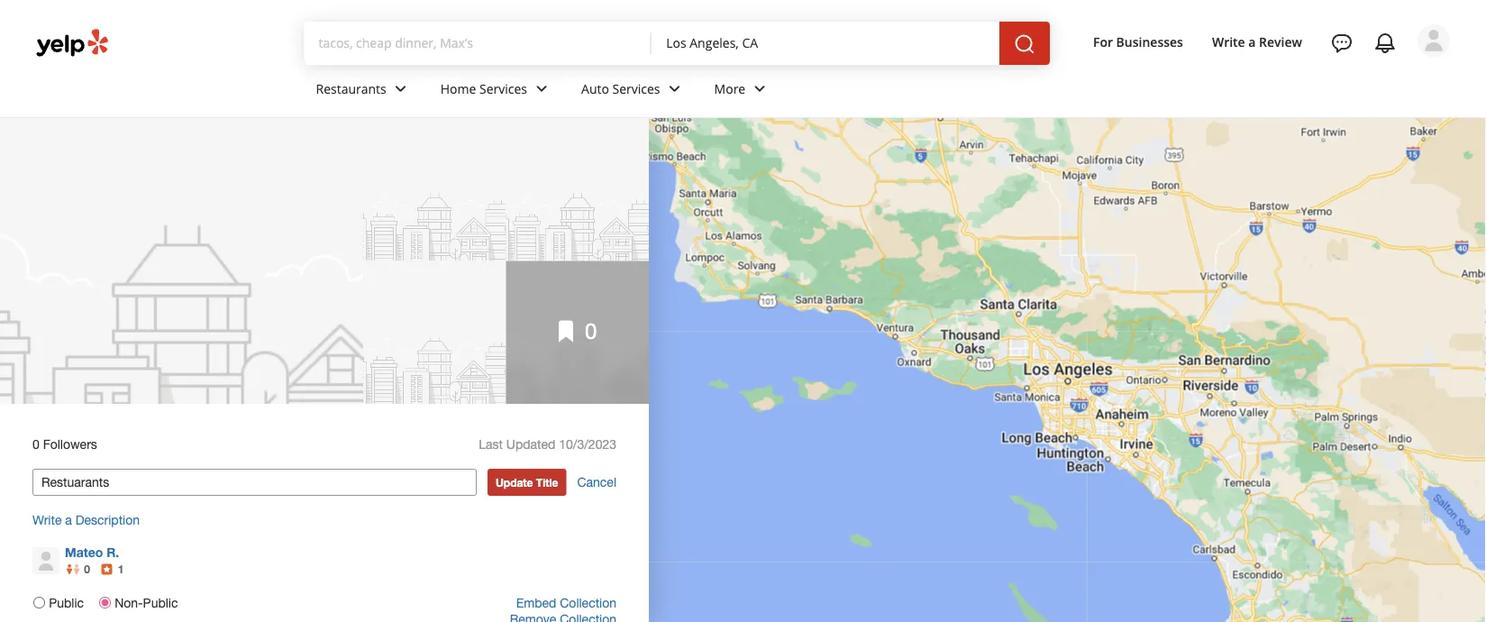 Task type: vqa. For each thing, say whether or not it's contained in the screenshot.
Value inside the The "Excellent Work. Best Value Is Prompt, Reliable, And Actually Listens To Their Customers. Richard And Manny Were Extremely Helpful In Building My Beautiful Patio."
no



Task type: locate. For each thing, give the bounding box(es) containing it.
updated
[[506, 437, 556, 451]]

notifications image
[[1375, 32, 1396, 54], [1375, 32, 1396, 54]]

search image
[[1014, 33, 1036, 55], [1014, 33, 1036, 55]]

restaurants
[[316, 80, 386, 97]]

0 vertical spatial mateo r. image
[[1418, 24, 1450, 57]]

0
[[585, 318, 597, 344], [32, 437, 39, 451], [84, 563, 90, 575]]

services inside "link"
[[480, 80, 527, 97]]

write for write a review
[[1212, 33, 1246, 50]]

write inside write a review link
[[1212, 33, 1246, 50]]

24 chevron down v2 image inside the more link
[[749, 78, 771, 100]]

1 24 chevron down v2 image from the left
[[390, 78, 412, 100]]

write inside write a description 'link'
[[32, 512, 62, 527]]

0 horizontal spatial write
[[32, 512, 62, 527]]

1 horizontal spatial services
[[613, 80, 660, 97]]

more link
[[700, 65, 785, 117]]

0 vertical spatial 0
[[585, 318, 597, 344]]

24 chevron down v2 image
[[390, 78, 412, 100], [531, 78, 553, 100], [749, 78, 771, 100]]

tacos, cheap dinner, Max's text field
[[319, 33, 638, 51]]

1 horizontal spatial public
[[143, 595, 178, 610]]

0 followers
[[32, 437, 97, 451]]

0 horizontal spatial 0
[[32, 437, 39, 451]]

1 horizontal spatial 24 chevron down v2 image
[[531, 78, 553, 100]]

1 horizontal spatial a
[[1249, 33, 1256, 50]]

2 vertical spatial 0
[[84, 563, 90, 575]]

cancel
[[577, 474, 617, 489]]

0 horizontal spatial   text field
[[319, 33, 638, 53]]

  text field
[[319, 33, 638, 53], [666, 33, 985, 53]]

auto services link
[[567, 65, 700, 117]]

a for review
[[1249, 33, 1256, 50]]

public
[[49, 595, 84, 610], [143, 595, 178, 610]]

2 horizontal spatial 24 chevron down v2 image
[[749, 78, 771, 100]]

a
[[1249, 33, 1256, 50], [65, 512, 72, 527]]

a up mateo
[[65, 512, 72, 527]]

1 vertical spatial 0
[[32, 437, 39, 451]]

24 chevron down v2 image left auto on the left of the page
[[531, 78, 553, 100]]

0 horizontal spatial public
[[49, 595, 84, 610]]

auto
[[581, 80, 609, 97]]

2   text field from the left
[[666, 33, 985, 53]]

2 services from the left
[[613, 80, 660, 97]]

None search field
[[304, 22, 1072, 65]]

None text field
[[41, 474, 468, 490]]

1 vertical spatial a
[[65, 512, 72, 527]]

None radio
[[33, 597, 45, 608], [99, 597, 111, 608], [33, 597, 45, 608], [99, 597, 111, 608]]

services for auto services
[[613, 80, 660, 97]]

0 horizontal spatial a
[[65, 512, 72, 527]]

0 horizontal spatial 24 chevron down v2 image
[[390, 78, 412, 100]]

embed collection link
[[516, 595, 617, 610]]

r.
[[106, 545, 119, 560]]

24 chevron down v2 image for restaurants
[[390, 78, 412, 100]]

restaurants link
[[302, 65, 426, 117]]

for businesses link
[[1086, 25, 1191, 58]]

mateo r. image
[[1418, 24, 1450, 57], [32, 547, 59, 574]]

3 24 chevron down v2 image from the left
[[749, 78, 771, 100]]

update title button
[[488, 469, 567, 496]]

24 chevron down v2 image inside restaurants link
[[390, 78, 412, 100]]

write left review
[[1212, 33, 1246, 50]]

  text field for tacos, cheap dinner, max's "text field"
[[319, 33, 638, 53]]

more
[[714, 80, 746, 97]]

embed
[[516, 595, 557, 610]]

1 vertical spatial mateo r. image
[[32, 547, 59, 574]]

services right home
[[480, 80, 527, 97]]

1 vertical spatial write
[[32, 512, 62, 527]]

1   text field from the left
[[319, 33, 638, 53]]

write a description link
[[32, 512, 617, 528]]

update title
[[496, 476, 558, 488]]

24 chevron down v2 image inside home services "link"
[[531, 78, 553, 100]]

collection
[[560, 595, 617, 610]]

0 vertical spatial a
[[1249, 33, 1256, 50]]

title
[[536, 476, 558, 488]]

followers
[[43, 437, 97, 451]]

write
[[1212, 33, 1246, 50], [32, 512, 62, 527]]

1 services from the left
[[480, 80, 527, 97]]

1 horizontal spatial write
[[1212, 33, 1246, 50]]

write a review
[[1212, 33, 1303, 50]]

map region
[[626, 101, 1487, 622]]

services
[[480, 80, 527, 97], [613, 80, 660, 97]]

mateo r.
[[65, 545, 119, 560]]

24 chevron down v2 image right more
[[749, 78, 771, 100]]

a inside 'link'
[[65, 512, 72, 527]]

1 horizontal spatial mateo r. image
[[1418, 24, 1450, 57]]

24 chevron down v2 image right restaurants
[[390, 78, 412, 100]]

cancel link
[[577, 474, 617, 489]]

0 horizontal spatial services
[[480, 80, 527, 97]]

businesses
[[1117, 33, 1184, 50]]

a left review
[[1249, 33, 1256, 50]]

non-public
[[115, 595, 178, 610]]

services left 24 chevron down v2 icon
[[613, 80, 660, 97]]

1 horizontal spatial   text field
[[666, 33, 985, 53]]

  text field for 'address, neighborhood, city, state or zip' text box
[[666, 33, 985, 53]]

write a description
[[32, 512, 140, 527]]

home
[[441, 80, 476, 97]]

write left description
[[32, 512, 62, 527]]

non-
[[115, 595, 143, 610]]

0 vertical spatial write
[[1212, 33, 1246, 50]]

0 horizontal spatial mateo r. image
[[32, 547, 59, 574]]

2 24 chevron down v2 image from the left
[[531, 78, 553, 100]]



Task type: describe. For each thing, give the bounding box(es) containing it.
1 horizontal spatial 0
[[84, 563, 90, 575]]

auto services
[[581, 80, 660, 97]]

home services link
[[426, 65, 567, 117]]

last
[[479, 437, 503, 451]]

a for description
[[65, 512, 72, 527]]

address, neighborhood, city, state or zip text field
[[666, 33, 985, 51]]

messages image
[[1331, 32, 1353, 54]]

description
[[75, 512, 140, 527]]

services for home services
[[480, 80, 527, 97]]

mateo r. link
[[65, 545, 119, 560]]

1 public from the left
[[49, 595, 84, 610]]

mateo
[[65, 545, 103, 560]]

24 chevron down v2 image
[[664, 78, 686, 100]]

2 public from the left
[[143, 595, 178, 610]]

10/3/2023
[[559, 437, 617, 451]]

home services
[[441, 80, 527, 97]]

embed collection
[[516, 595, 617, 610]]

review
[[1259, 33, 1303, 50]]

24 chevron down v2 image for more
[[749, 78, 771, 100]]

2 horizontal spatial 0
[[585, 318, 597, 344]]

update
[[496, 476, 533, 488]]

messages image
[[1331, 32, 1353, 54]]

write for write a description
[[32, 512, 62, 527]]

1
[[118, 563, 124, 575]]

24 chevron down v2 image for home services
[[531, 78, 553, 100]]

write a review link
[[1205, 25, 1310, 58]]

for businesses
[[1093, 33, 1184, 50]]

for
[[1093, 33, 1113, 50]]

last updated 10/3/2023
[[479, 437, 617, 451]]



